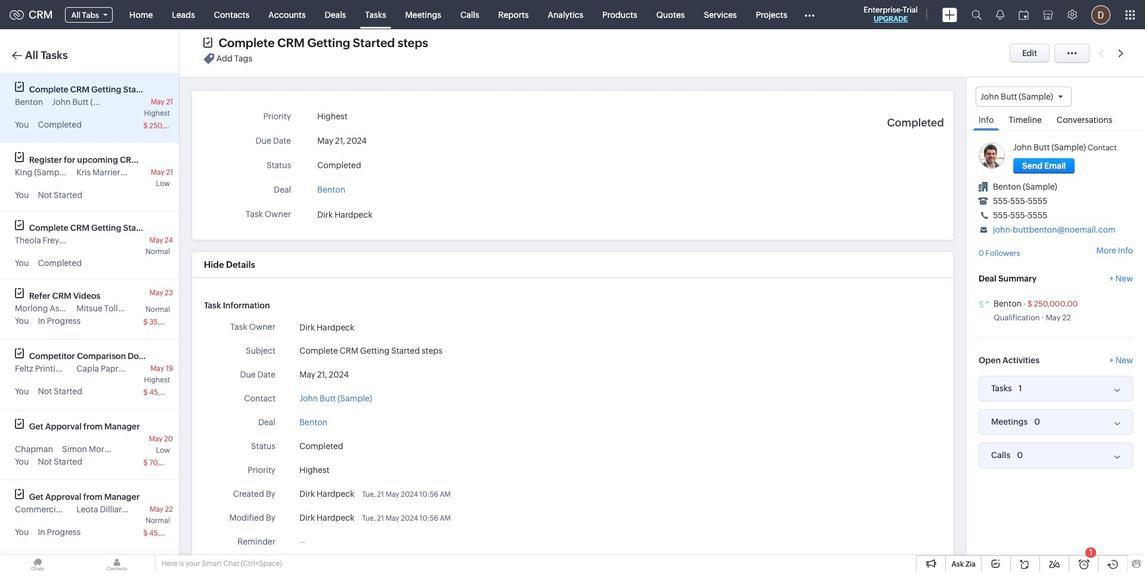 Task type: vqa. For each thing, say whether or not it's contained in the screenshot.
Next Record icon
yes



Task type: describe. For each thing, give the bounding box(es) containing it.
next record image
[[1119, 49, 1127, 57]]

contacts image
[[79, 556, 155, 572]]

previous record image
[[1099, 49, 1105, 57]]

profile element
[[1085, 0, 1118, 29]]

signals element
[[989, 0, 1012, 29]]



Task type: locate. For each thing, give the bounding box(es) containing it.
calendar image
[[1019, 10, 1029, 19]]

signals image
[[997, 10, 1005, 20]]

None field
[[58, 4, 120, 25], [976, 87, 1072, 107], [58, 4, 120, 25], [976, 87, 1072, 107]]

Other Modules field
[[797, 5, 823, 24]]

search element
[[965, 0, 989, 29]]

logo image
[[10, 10, 24, 19]]

profile image
[[1092, 5, 1111, 24]]

None button
[[1014, 158, 1076, 174]]

create menu element
[[936, 0, 965, 29]]

search image
[[972, 10, 982, 20]]

chats image
[[0, 556, 75, 572]]

create menu image
[[943, 7, 958, 22]]



